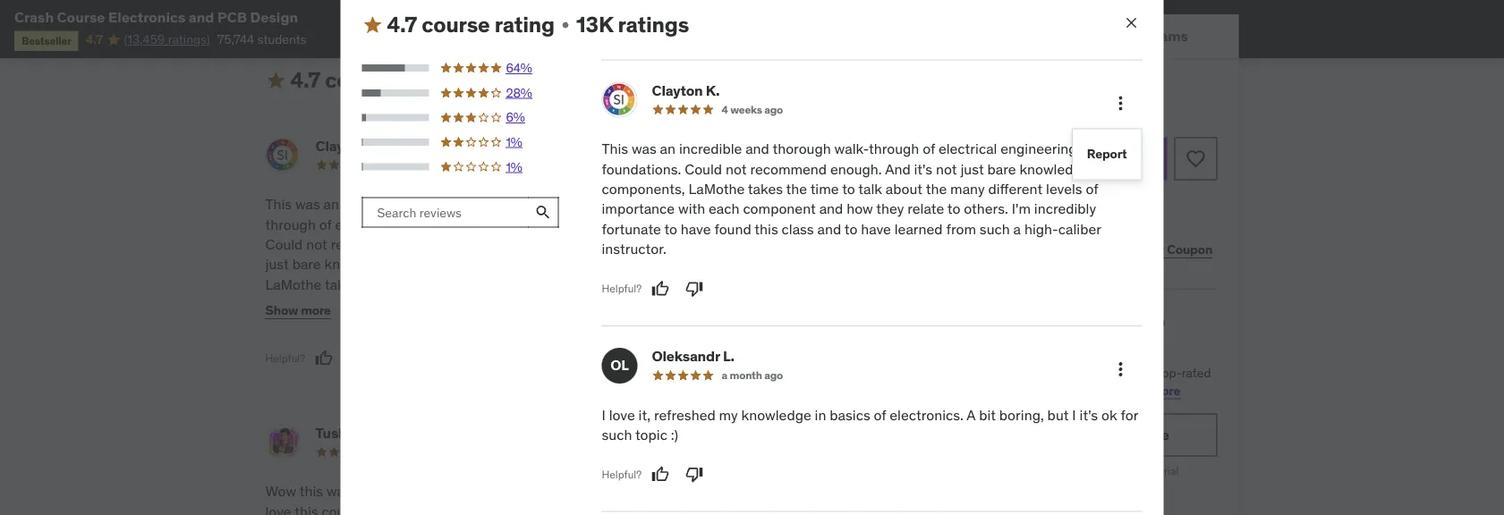 Task type: describe. For each thing, give the bounding box(es) containing it.
left at this price!
[[1024, 106, 1118, 122]]

and inside wow this was a rollercoaster of electronics love this course and hope getting more fro
[[368, 502, 392, 516]]

price!
[[1086, 106, 1118, 122]]

back
[[1086, 195, 1110, 209]]

full
[[1039, 217, 1056, 231]]

muhammad
[[643, 424, 722, 442]]

30-day money-back guarantee full lifetime access apply coupon
[[1011, 195, 1213, 258]]

just for this was an incredible and thorough walk- through of electrical engineering foundations. could not recommend enough. and it's not just bare knowledge of the components, lamothe takes the time to talk about the many different levels of importance with each component and how they relate to others. i'm incredibly fortunate to have found this class and to have learned from such a high-caliber instructor.
[[265, 255, 289, 274]]

more inside show more button
[[301, 303, 331, 319]]

electrical for this was an incredible and thorough walk- through of electrical engineering foundations. could not recommend enough. and it's not just bare knowledge of the components, lamothe takes the time to talk about the many different levels of importance with each component and how they relate to others. i'm incredibly fortunate to have found this class and to have learned from such a high-caliber instructor.
[[335, 215, 394, 233]]

6% button
[[362, 109, 560, 127]]

personal inside get this course, plus 10,500+ of our top-rated courses, with personal plan.
[[1033, 383, 1082, 399]]

i inside perfect electronics concepts, 5 star for that. but i was expecting more from the pc
[[619, 502, 623, 516]]

tushar kumar v.
[[315, 424, 421, 442]]

refreshed for this was an incredible and thorough walk-through of electrical engineering foundations. could not recommend enough. and it's not just bare knowledge of the components, lamothe takes the time to talk about the many different levels of importance with each component and how they relate to others. i'm incredibly fortunate to have found this class and to have learned from such a high-caliber instructor.
[[654, 406, 716, 424]]

left
[[1027, 106, 1046, 122]]

it, for this was an incredible and thorough walk-through of electrical engineering foundations. could not recommend enough. and it's not just bare knowledge of the components, lamothe takes the time to talk about the many different levels of importance with each component and how they relate to others. i'm incredibly fortunate to have found this class and to have learned from such a high-caliber instructor.
[[639, 406, 651, 424]]

my for this was an incredible and thorough walk- through of electrical engineering foundations. could not recommend enough. and it's not just bare knowledge of the components, lamothe takes the time to talk about the many different levels of importance with each component and how they relate to others. i'm incredibly fortunate to have found this class and to have learned from such a high-caliber instructor.
[[710, 195, 729, 213]]

75,744 students
[[217, 31, 307, 47]]

electronics
[[643, 482, 714, 501]]

weeks for this was an incredible and thorough walk- through of electrical engineering foundations. could not recommend enough. and it's not just bare knowledge of the components, lamothe takes the time to talk about the many different levels of importance with each component and how they relate to others. i'm incredibly fortunate to have found this class and to have learned from such a high-caliber instructor.
[[394, 158, 426, 172]]

shahab
[[725, 424, 776, 442]]

l. for this was an incredible and thorough walk-through of electrical engineering foundations. could not recommend enough. and it's not just bare knowledge of the components, lamothe takes the time to talk about the many different levels of importance with each component and how they relate to others. i'm incredibly fortunate to have found this class and to have learned from such a high-caliber instructor.
[[723, 348, 735, 366]]

try personal plan for free
[[1004, 426, 1170, 444]]

mark review by oleksandr l. as unhelpful image
[[677, 275, 695, 293]]

plan
[[1089, 426, 1118, 444]]

apply coupon button
[[1127, 232, 1218, 268]]

tushar
[[315, 424, 360, 442]]

clayton for this was an incredible and thorough walk- through of electrical engineering foundations. could not recommend enough. and it's not just bare knowledge of the components, lamothe takes the time to talk about the many different levels of importance with each component and how they relate to others. i'm incredibly fortunate to have found this class and to have learned from such a high-caliber instructor.
[[315, 136, 366, 155]]

muhammad shahab a.
[[643, 424, 792, 442]]

guarantee
[[1113, 195, 1163, 209]]

mark review by oleksandr l. as helpful image
[[643, 275, 661, 293]]

mark review by clayton k. as helpful image
[[315, 349, 333, 367]]

fortunate for this was an incredible and thorough walk-through of electrical engineering foundations. could not recommend enough. and it's not just bare knowledge of the components, lamothe takes the time to talk about the many different levels of importance with each component and how they relate to others. i'm incredibly fortunate to have found this class and to have learned from such a high-caliber instructor.
[[602, 220, 661, 239]]

show less
[[265, 6, 324, 22]]

about for this was an incredible and thorough walk- through of electrical engineering foundations. could not recommend enough. and it's not just bare knowledge of the components, lamothe takes the time to talk about the many different levels of importance with each component and how they relate to others. i'm incredibly fortunate to have found this class and to have learned from such a high-caliber instructor.
[[463, 275, 500, 294]]

engineering for this was an incredible and thorough walk- through of electrical engineering foundations. could not recommend enough. and it's not just bare knowledge of the components, lamothe takes the time to talk about the many different levels of importance with each component and how they relate to others. i'm incredibly fortunate to have found this class and to have learned from such a high-caliber instructor.
[[397, 215, 474, 233]]

this inside button
[[1039, 149, 1065, 168]]

caliber for this was an incredible and thorough walk-through of electrical engineering foundations. could not recommend enough. and it's not just bare knowledge of the components, lamothe takes the time to talk about the many different levels of importance with each component and how they relate to others. i'm incredibly fortunate to have found this class and to have learned from such a high-caliber instructor.
[[1059, 220, 1101, 239]]

components, for this was an incredible and thorough walk- through of electrical engineering foundations. could not recommend enough. and it's not just bare knowledge of the components, lamothe takes the time to talk about the many different levels of importance with each component and how they relate to others. i'm incredibly fortunate to have found this class and to have learned from such a high-caliber instructor.
[[438, 255, 521, 274]]

i'm for this was an incredible and thorough walk- through of electrical engineering foundations. could not recommend enough. and it's not just bare knowledge of the components, lamothe takes the time to talk about the many different levels of importance with each component and how they relate to others. i'm incredibly fortunate to have found this class and to have learned from such a high-caliber instructor.
[[534, 315, 553, 334]]

buy
[[1011, 149, 1036, 168]]

4 for this was an incredible and thorough walk-through of electrical engineering foundations. could not recommend enough. and it's not just bare knowledge of the components, lamothe takes the time to talk about the many different levels of importance with each component and how they relate to others. i'm incredibly fortunate to have found this class and to have learned from such a high-caliber instructor.
[[722, 103, 728, 117]]

money-
[[1049, 195, 1086, 209]]

2 vertical spatial month
[[1102, 464, 1133, 478]]

75,744
[[217, 31, 254, 47]]

this inside get this course, plus 10,500+ of our top-rated courses, with personal plan.
[[980, 365, 1000, 381]]

bare for this was an incredible and thorough walk-through of electrical engineering foundations. could not recommend enough. and it's not just bare knowledge of the components, lamothe takes the time to talk about the many different levels of importance with each component and how they relate to others. i'm incredibly fortunate to have found this class and to have learned from such a high-caliber instructor.
[[988, 160, 1016, 178]]

importance for this was an incredible and thorough walk- through of electrical engineering foundations. could not recommend enough. and it's not just bare knowledge of the components, lamothe takes the time to talk about the many different levels of importance with each component and how they relate to others. i'm incredibly fortunate to have found this class and to have learned from such a high-caliber instructor.
[[379, 295, 452, 314]]

13k ratings for medium image
[[480, 67, 593, 94]]

that.
[[845, 482, 875, 501]]

4.7 course rating for xsmall icon related to medium image
[[290, 67, 458, 94]]

trial
[[1160, 464, 1179, 478]]

they for this was an incredible and thorough walk- through of electrical engineering foundations. could not recommend enough. and it's not just bare knowledge of the components, lamothe takes the time to talk about the many different levels of importance with each component and how they relate to others. i'm incredibly fortunate to have found this class and to have learned from such a high-caliber instructor.
[[399, 315, 427, 334]]

talk for this was an incredible and thorough walk- through of electrical engineering foundations. could not recommend enough. and it's not just bare knowledge of the components, lamothe takes the time to talk about the many different levels of importance with each component and how they relate to others. i'm incredibly fortunate to have found this class and to have learned from such a high-caliber instructor.
[[435, 275, 459, 294]]

of inside wow this was a rollercoaster of electronics love this course and hope getting more fro
[[450, 482, 462, 501]]

clayton k. for this was an incredible and thorough walk-through of electrical engineering foundations. could not recommend enough. and it's not just bare knowledge of the components, lamothe takes the time to talk about the many different levels of importance with each component and how they relate to others. i'm incredibly fortunate to have found this class and to have learned from such a high-caliber instructor.
[[652, 81, 720, 100]]

electronics inside wow this was a rollercoaster of electronics love this course and hope getting more fro
[[466, 482, 537, 501]]

course,
[[1003, 365, 1044, 381]]

time for this was an incredible and thorough walk- through of electrical engineering foundations. could not recommend enough. and it's not just bare knowledge of the components, lamothe takes the time to talk about the many different levels of importance with each component and how they relate to others. i'm incredibly fortunate to have found this class and to have learned from such a high-caliber instructor.
[[387, 275, 416, 294]]

an for this was an incredible and thorough walk- through of electrical engineering foundations. could not recommend enough. and it's not just bare knowledge of the components, lamothe takes the time to talk about the many different levels of importance with each component and how they relate to others. i'm incredibly fortunate to have found this class and to have learned from such a high-caliber instructor.
[[324, 195, 339, 213]]

at for this
[[1049, 106, 1060, 122]]

takes for this was an incredible and thorough walk-through of electrical engineering foundations. could not recommend enough. and it's not just bare knowledge of the components, lamothe takes the time to talk about the many different levels of importance with each component and how they relate to others. i'm incredibly fortunate to have found this class and to have learned from such a high-caliber instructor.
[[748, 180, 783, 198]]

instructor. for this was an incredible and thorough walk- through of electrical engineering foundations. could not recommend enough. and it's not just bare knowledge of the components, lamothe takes the time to talk about the many different levels of importance with each component and how they relate to others. i'm incredibly fortunate to have found this class and to have learned from such a high-caliber instructor.
[[265, 376, 330, 394]]

our
[[1137, 365, 1155, 381]]

a month ago for this was an incredible and thorough walk-through of electrical engineering foundations. could not recommend enough. and it's not just bare knowledge of the components, lamothe takes the time to talk about the many different levels of importance with each component and how they relate to others. i'm incredibly fortunate to have found this class and to have learned from such a high-caliber instructor.
[[722, 369, 783, 383]]

i love it, refreshed my knowledge in basics of electronics. a bit boring, but i it's ok for such topic :) for this was an incredible and thorough walk-through of electrical engineering foundations. could not recommend enough. and it's not just bare knowledge of the components, lamothe takes the time to talk about the many different levels of importance with each component and how they relate to others. i'm incredibly fortunate to have found this class and to have learned from such a high-caliber instructor.
[[602, 406, 1139, 445]]

close modal image
[[1123, 14, 1141, 32]]

in for this was an incredible and thorough walk-through of electrical engineering foundations. could not recommend enough. and it's not just bare knowledge of the components, lamothe takes the time to talk about the many different levels of importance with each component and how they relate to others. i'm incredibly fortunate to have found this class and to have learned from such a high-caliber instructor.
[[815, 406, 827, 424]]

was inside perfect electronics concepts, 5 star for that. but i was expecting more from the pc
[[627, 502, 652, 516]]

love for this was an incredible and thorough walk- through of electrical engineering foundations. could not recommend enough. and it's not just bare knowledge of the components, lamothe takes the time to talk about the many different levels of importance with each component and how they relate to others. i'm incredibly fortunate to have found this class and to have learned from such a high-caliber instructor.
[[600, 195, 626, 213]]

ol for this was an incredible and thorough walk-through of electrical engineering foundations. could not recommend enough. and it's not just bare knowledge of the components, lamothe takes the time to talk about the many different levels of importance with each component and how they relate to others. i'm incredibly fortunate to have found this class and to have learned from such a high-caliber instructor.
[[611, 357, 629, 375]]

wow
[[265, 482, 296, 501]]

udemy's
[[1063, 312, 1134, 334]]

1 vertical spatial personal
[[1027, 426, 1086, 444]]

expecting
[[655, 502, 718, 516]]

0 vertical spatial electronics
[[108, 8, 186, 26]]

less
[[301, 6, 324, 22]]

a.
[[779, 424, 792, 442]]

apply
[[1131, 241, 1165, 258]]

thorough for this was an incredible and thorough walk- through of electrical engineering foundations. could not recommend enough. and it's not just bare knowledge of the components, lamothe takes the time to talk about the many different levels of importance with each component and how they relate to others. i'm incredibly fortunate to have found this class and to have learned from such a high-caliber instructor.
[[436, 195, 495, 213]]

more inside wow this was a rollercoaster of electronics love this course and hope getting more fro
[[481, 502, 514, 516]]

from for this was an incredible and thorough walk-through of electrical engineering foundations. could not recommend enough. and it's not just bare knowledge of the components, lamothe takes the time to talk about the many different levels of importance with each component and how they relate to others. i'm incredibly fortunate to have found this class and to have learned from such a high-caliber instructor.
[[946, 220, 976, 239]]

13k ratings for medium icon
[[576, 12, 689, 39]]

it's inside this was an incredible and thorough walk-through of electrical engineering foundations. could not recommend enough. and it's not just bare knowledge of the components, lamothe takes the time to talk about the many different levels of importance with each component and how they relate to others. i'm incredibly fortunate to have found this class and to have learned from such a high-caliber instructor.
[[914, 160, 933, 178]]

month for this was an incredible and thorough walk-through of electrical engineering foundations. could not recommend enough. and it's not just bare knowledge of the components, lamothe takes the time to talk about the many different levels of importance with each component and how they relate to others. i'm incredibly fortunate to have found this class and to have learned from such a high-caliber instructor.
[[730, 369, 762, 383]]

thorough for this was an incredible and thorough walk-through of electrical engineering foundations. could not recommend enough. and it's not just bare knowledge of the components, lamothe takes the time to talk about the many different levels of importance with each component and how they relate to others. i'm incredibly fortunate to have found this class and to have learned from such a high-caliber instructor.
[[773, 140, 831, 158]]

mark review by oleksandr l. as unhelpful image
[[686, 466, 704, 484]]

design
[[250, 8, 298, 26]]

access
[[1101, 217, 1135, 231]]

instructor. for this was an incredible and thorough walk-through of electrical engineering foundations. could not recommend enough. and it's not just bare knowledge of the components, lamothe takes the time to talk about the many different levels of importance with each component and how they relate to others. i'm incredibly fortunate to have found this class and to have learned from such a high-caliber instructor.
[[602, 240, 667, 259]]

month for this was an incredible and thorough walk- through of electrical engineering foundations. could not recommend enough. and it's not just bare knowledge of the components, lamothe takes the time to talk about the many different levels of importance with each component and how they relate to others. i'm incredibly fortunate to have found this class and to have learned from such a high-caliber instructor.
[[721, 158, 753, 172]]

a inside wow this was a rollercoaster of electronics love this course and hope getting more fro
[[355, 482, 363, 501]]

k. for this was an incredible and thorough walk-through of electrical engineering foundations. could not recommend enough. and it's not just bare knowledge of the components, lamothe takes the time to talk about the many different levels of importance with each component and how they relate to others. i'm incredibly fortunate to have found this class and to have learned from such a high-caliber instructor.
[[706, 81, 720, 100]]

it's inside this was an incredible and thorough walk- through of electrical engineering foundations. could not recommend enough. and it's not just bare knowledge of the components, lamothe takes the time to talk about the many different levels of importance with each component and how they relate to others. i'm incredibly fortunate to have found this class and to have learned from such a high-caliber instructor.
[[495, 235, 513, 254]]

love for this was an incredible and thorough walk-through of electrical engineering foundations. could not recommend enough. and it's not just bare knowledge of the components, lamothe takes the time to talk about the many different levels of importance with each component and how they relate to others. i'm incredibly fortunate to have found this class and to have learned from such a high-caliber instructor.
[[609, 406, 635, 424]]

28%
[[506, 85, 532, 101]]

electronics. for this was an incredible and thorough walk- through of electrical engineering foundations. could not recommend enough. and it's not just bare knowledge of the components, lamothe takes the time to talk about the many different levels of importance with each component and how they relate to others. i'm incredibly fortunate to have found this class and to have learned from such a high-caliber instructor.
[[593, 215, 667, 233]]

my for this was an incredible and thorough walk-through of electrical engineering foundations. could not recommend enough. and it's not just bare knowledge of the components, lamothe takes the time to talk about the many different levels of importance with each component and how they relate to others. i'm incredibly fortunate to have found this class and to have learned from such a high-caliber instructor.
[[719, 406, 738, 424]]

(13,459
[[124, 31, 165, 47]]

mark review by clayton k. as helpful image
[[652, 280, 670, 298]]

top-
[[1158, 365, 1182, 381]]

teams tab list
[[935, 14, 1239, 59]]

this for this was an incredible and thorough walk-through of electrical engineering foundations. could not recommend enough. and it's not just bare knowledge of the components, lamothe takes the time to talk about the many different levels of importance with each component and how they relate to others. i'm incredibly fortunate to have found this class and to have learned from such a high-caliber instructor.
[[602, 140, 628, 158]]

free
[[1143, 426, 1170, 444]]

day
[[1028, 195, 1047, 209]]

4.7 course rating for medium icon xsmall icon
[[387, 12, 555, 39]]

such inside this was an incredible and thorough walk- through of electrical engineering foundations. could not recommend enough. and it's not just bare knowledge of the components, lamothe takes the time to talk about the many different levels of importance with each component and how they relate to others. i'm incredibly fortunate to have found this class and to have learned from such a high-caliber instructor.
[[428, 355, 458, 374]]

of inside get this course, plus 10,500+ of our top-rated courses, with personal plan.
[[1123, 365, 1134, 381]]

64% button
[[362, 60, 560, 77]]

concepts,
[[717, 482, 780, 501]]

perfect
[[593, 482, 640, 501]]

pcb
[[218, 8, 247, 26]]

star
[[795, 482, 821, 501]]

Search reviews text field
[[362, 198, 529, 228]]

ok for this was an incredible and thorough walk-through of electrical engineering foundations. could not recommend enough. and it's not just bare knowledge of the components, lamothe takes the time to talk about the many different levels of importance with each component and how they relate to others. i'm incredibly fortunate to have found this class and to have learned from such a high-caliber instructor.
[[1102, 406, 1118, 424]]

bit for this was an incredible and thorough walk- through of electrical engineering foundations. could not recommend enough. and it's not just bare knowledge of the components, lamothe takes the time to talk about the many different levels of importance with each component and how they relate to others. i'm incredibly fortunate to have found this class and to have learned from such a high-caliber instructor.
[[682, 215, 699, 233]]

report button
[[1087, 137, 1127, 173]]

show more
[[265, 303, 331, 319]]

additional actions for review by oleksandr l. image
[[1110, 359, 1132, 381]]

13k for medium icon
[[576, 12, 613, 39]]

engineering for this was an incredible and thorough walk-through of electrical engineering foundations. could not recommend enough. and it's not just bare knowledge of the components, lamothe takes the time to talk about the many different levels of importance with each component and how they relate to others. i'm incredibly fortunate to have found this class and to have learned from such a high-caliber instructor.
[[1001, 140, 1077, 158]]

takes for this was an incredible and thorough walk- through of electrical engineering foundations. could not recommend enough. and it's not just bare knowledge of the components, lamothe takes the time to talk about the many different levels of importance with each component and how they relate to others. i'm incredibly fortunate to have found this class and to have learned from such a high-caliber instructor.
[[325, 275, 360, 294]]

through for this was an incredible and thorough walk-through of electrical engineering foundations. could not recommend enough. and it's not just bare knowledge of the components, lamothe takes the time to talk about the many different levels of importance with each component and how they relate to others. i'm incredibly fortunate to have found this class and to have learned from such a high-caliber instructor.
[[869, 140, 919, 158]]

off
[[1124, 78, 1141, 97]]

found for this was an incredible and thorough walk- through of electrical engineering foundations. could not recommend enough. and it's not just bare knowledge of the components, lamothe takes the time to talk about the many different levels of importance with each component and how they relate to others. i'm incredibly fortunate to have found this class and to have learned from such a high-caliber instructor.
[[443, 335, 481, 354]]

and for this was an incredible and thorough walk-through of electrical engineering foundations. could not recommend enough. and it's not just bare knowledge of the components, lamothe takes the time to talk about the many different levels of importance with each component and how they relate to others. i'm incredibly fortunate to have found this class and to have learned from such a high-caliber instructor.
[[885, 160, 911, 178]]

others. for this was an incredible and thorough walk-through of electrical engineering foundations. could not recommend enough. and it's not just bare knowledge of the components, lamothe takes the time to talk about the many different levels of importance with each component and how they relate to others. i'm incredibly fortunate to have found this class and to have learned from such a high-caliber instructor.
[[964, 200, 1009, 218]]

the inside perfect electronics concepts, 5 star for that. but i was expecting more from the pc
[[791, 502, 812, 516]]

lifetime
[[1059, 217, 1098, 231]]

this was an incredible and thorough walk- through of electrical engineering foundations. could not recommend enough. and it's not just bare knowledge of the components, lamothe takes the time to talk about the many different levels of importance with each component and how they relate to others. i'm incredibly fortunate to have found this class and to have learned from such a high-caliber instructor.
[[265, 195, 562, 394]]

and for this was an incredible and thorough walk- through of electrical engineering foundations. could not recommend enough. and it's not just bare knowledge of the components, lamothe takes the time to talk about the many different levels of importance with each component and how they relate to others. i'm incredibly fortunate to have found this class and to have learned from such a high-caliber instructor.
[[466, 235, 491, 254]]

try personal plan for free link
[[956, 414, 1218, 457]]

courses
[[956, 335, 1021, 357]]

for inside perfect electronics concepts, 5 star for that. but i was expecting more from the pc
[[825, 482, 842, 501]]

13k for medium image
[[480, 67, 517, 94]]

was inside this was an incredible and thorough walk- through of electrical engineering foundations. could not recommend enough. and it's not just bare knowledge of the components, lamothe takes the time to talk about the many different levels of importance with each component and how they relate to others. i'm incredibly fortunate to have found this class and to have learned from such a high-caliber instructor.
[[295, 195, 320, 213]]

submit search image
[[534, 204, 552, 222]]

64%
[[506, 60, 532, 76]]

i'm for this was an incredible and thorough walk-through of electrical engineering foundations. could not recommend enough. and it's not just bare knowledge of the components, lamothe takes the time to talk about the many different levels of importance with each component and how they relate to others. i'm incredibly fortunate to have found this class and to have learned from such a high-caliber instructor.
[[1012, 200, 1031, 218]]

knowledge inside this was an incredible and thorough walk-through of electrical engineering foundations. could not recommend enough. and it's not just bare knowledge of the components, lamothe takes the time to talk about the many different levels of importance with each component and how they relate to others. i'm incredibly fortunate to have found this class and to have learned from such a high-caliber instructor.
[[1020, 160, 1090, 178]]

per
[[1084, 464, 1099, 478]]

this inside this was an incredible and thorough walk- through of electrical engineering foundations. could not recommend enough. and it's not just bare knowledge of the components, lamothe takes the time to talk about the many different levels of importance with each component and how they relate to others. i'm incredibly fortunate to have found this class and to have learned from such a high-caliber instructor.
[[484, 335, 507, 354]]

component for this was an incredible and thorough walk-through of electrical engineering foundations. could not recommend enough. and it's not just bare knowledge of the components, lamothe takes the time to talk about the many different levels of importance with each component and how they relate to others. i'm incredibly fortunate to have found this class and to have learned from such a high-caliber instructor.
[[743, 200, 816, 218]]

a for this was an incredible and thorough walk- through of electrical engineering foundations. could not recommend enough. and it's not just bare knowledge of the components, lamothe takes the time to talk about the many different levels of importance with each component and how they relate to others. i'm incredibly fortunate to have found this class and to have learned from such a high-caliber instructor.
[[670, 215, 679, 233]]

buy this course button
[[956, 137, 1168, 180]]

i love it, refreshed my knowledge in basics of electronics. a bit boring, but i it's ok for such topic :) for this was an incredible and thorough walk- through of electrical engineering foundations. could not recommend enough. and it's not just bare knowledge of the components, lamothe takes the time to talk about the many different levels of importance with each component and how they relate to others. i'm incredibly fortunate to have found this class and to have learned from such a high-caliber instructor.
[[593, 195, 878, 254]]

get this course, plus 10,500+ of our top-rated courses, with personal plan.
[[956, 365, 1211, 399]]

ratings)
[[168, 31, 210, 47]]

boring, for this was an incredible and thorough walk- through of electrical engineering foundations. could not recommend enough. and it's not just bare knowledge of the components, lamothe takes the time to talk about the many different levels of importance with each component and how they relate to others. i'm incredibly fortunate to have found this class and to have learned from such a high-caliber instructor.
[[703, 215, 747, 233]]

subscribe
[[956, 312, 1039, 334]]

top
[[1137, 312, 1166, 334]]

plus
[[1047, 365, 1070, 381]]

rating for medium image
[[398, 67, 458, 94]]

k. for this was an incredible and thorough walk- through of electrical engineering foundations. could not recommend enough. and it's not just bare knowledge of the components, lamothe takes the time to talk about the many different levels of importance with each component and how they relate to others. i'm incredibly fortunate to have found this class and to have learned from such a high-caliber instructor.
[[369, 136, 383, 155]]

kumar
[[363, 424, 407, 442]]

time for this was an incredible and thorough walk-through of electrical engineering foundations. could not recommend enough. and it's not just bare knowledge of the components, lamothe takes the time to talk about the many different levels of importance with each component and how they relate to others. i'm incredibly fortunate to have found this class and to have learned from such a high-caliber instructor.
[[811, 180, 839, 198]]

subscribe to udemy's top courses
[[956, 312, 1166, 357]]

crash course electronics and pcb design
[[14, 8, 298, 26]]

:) for this was an incredible and thorough walk-through of electrical engineering foundations. could not recommend enough. and it's not just bare knowledge of the components, lamothe takes the time to talk about the many different levels of importance with each component and how they relate to others. i'm incredibly fortunate to have found this class and to have learned from such a high-caliber instructor.
[[671, 426, 679, 445]]

10,500+
[[1073, 365, 1120, 381]]

rated
[[1182, 365, 1211, 381]]

could for this was an incredible and thorough walk- through of electrical engineering foundations. could not recommend enough. and it's not just bare knowledge of the components, lamothe takes the time to talk about the many different levels of importance with each component and how they relate to others. i'm incredibly fortunate to have found this class and to have learned from such a high-caliber instructor.
[[265, 235, 303, 254]]

learn
[[1116, 383, 1148, 399]]

with for this was an incredible and thorough walk- through of electrical engineering foundations. could not recommend enough. and it's not just bare knowledge of the components, lamothe takes the time to talk about the many different levels of importance with each component and how they relate to others. i'm incredibly fortunate to have found this class and to have learned from such a high-caliber instructor.
[[455, 295, 482, 314]]

students
[[257, 31, 307, 47]]

show less button
[[265, 0, 342, 32]]

2 1% from the top
[[506, 159, 522, 175]]

85% off
[[1090, 78, 1141, 97]]

relate for this was an incredible and thorough walk- through of electrical engineering foundations. could not recommend enough. and it's not just bare knowledge of the components, lamothe takes the time to talk about the many different levels of importance with each component and how they relate to others. i'm incredibly fortunate to have found this class and to have learned from such a high-caliber instructor.
[[430, 315, 467, 334]]

buy this course
[[1011, 149, 1113, 168]]

28% button
[[362, 85, 560, 102]]

from for this was an incredible and thorough walk- through of electrical engineering foundations. could not recommend enough. and it's not just bare knowledge of the components, lamothe takes the time to talk about the many different levels of importance with each component and how they relate to others. i'm incredibly fortunate to have found this class and to have learned from such a high-caliber instructor.
[[394, 355, 424, 374]]

(13,459 ratings)
[[124, 31, 210, 47]]

0 horizontal spatial 4.7
[[86, 31, 103, 47]]

4.7 for medium icon
[[387, 12, 417, 39]]

bestseller
[[21, 33, 71, 47]]

teams button
[[1095, 14, 1239, 57]]



Task type: locate. For each thing, give the bounding box(es) containing it.
love inside wow this was a rollercoaster of electronics love this course and hope getting more fro
[[265, 502, 291, 516]]

0 vertical spatial in
[[806, 195, 818, 213]]

0 horizontal spatial they
[[399, 315, 427, 334]]

high- for this was an incredible and thorough walk- through of electrical engineering foundations. could not recommend enough. and it's not just bare knowledge of the components, lamothe takes the time to talk about the many different levels of importance with each component and how they relate to others. i'm incredibly fortunate to have found this class and to have learned from such a high-caliber instructor.
[[472, 355, 506, 374]]

1 vertical spatial refreshed
[[654, 406, 716, 424]]

an inside this was an incredible and thorough walk-through of electrical engineering foundations. could not recommend enough. and it's not just bare knowledge of the components, lamothe takes the time to talk about the many different levels of importance with each component and how they relate to others. i'm incredibly fortunate to have found this class and to have learned from such a high-caliber instructor.
[[660, 140, 676, 158]]

many inside this was an incredible and thorough walk-through of electrical engineering foundations. could not recommend enough. and it's not just bare knowledge of the components, lamothe takes the time to talk about the many different levels of importance with each component and how they relate to others. i'm incredibly fortunate to have found this class and to have learned from such a high-caliber instructor.
[[951, 180, 985, 198]]

0 vertical spatial through
[[869, 140, 919, 158]]

teams
[[1145, 26, 1188, 45]]

1 vertical spatial but
[[1048, 406, 1069, 424]]

mark review by oleksandr l. as helpful image
[[652, 466, 670, 484]]

electronics
[[108, 8, 186, 26], [466, 482, 537, 501]]

course left hope at left bottom
[[322, 502, 365, 516]]

components,
[[602, 180, 685, 198], [438, 255, 521, 274]]

through for this was an incredible and thorough walk- through of electrical engineering foundations. could not recommend enough. and it's not just bare knowledge of the components, lamothe takes the time to talk about the many different levels of importance with each component and how they relate to others. i'm incredibly fortunate to have found this class and to have learned from such a high-caliber instructor.
[[265, 215, 316, 233]]

1 vertical spatial weeks
[[394, 158, 426, 172]]

4.7 for medium image
[[290, 67, 321, 94]]

perfect electronics concepts, 5 star for that. but i was expecting more from the pc
[[593, 482, 889, 516]]

how inside this was an incredible and thorough walk-through of electrical engineering foundations. could not recommend enough. and it's not just bare knowledge of the components, lamothe takes the time to talk about the many different levels of importance with each component and how they relate to others. i'm incredibly fortunate to have found this class and to have learned from such a high-caliber instructor.
[[847, 200, 873, 218]]

l. for this was an incredible and thorough walk- through of electrical engineering foundations. could not recommend enough. and it's not just bare knowledge of the components, lamothe takes the time to talk about the many different levels of importance with each component and how they relate to others. i'm incredibly fortunate to have found this class and to have learned from such a high-caliber instructor.
[[714, 136, 726, 155]]

levels down buy this course
[[1046, 180, 1083, 198]]

they
[[877, 200, 904, 218], [399, 315, 427, 334]]

with for this was an incredible and thorough walk-through of electrical engineering foundations. could not recommend enough. and it's not just bare knowledge of the components, lamothe takes the time to talk about the many different levels of importance with each component and how they relate to others. i'm incredibly fortunate to have found this class and to have learned from such a high-caliber instructor.
[[678, 200, 705, 218]]

:) for this was an incredible and thorough walk- through of electrical engineering foundations. could not recommend enough. and it's not just bare knowledge of the components, lamothe takes the time to talk about the many different levels of importance with each component and how they relate to others. i'm incredibly fortunate to have found this class and to have learned from such a high-caliber instructor.
[[629, 235, 636, 254]]

ago for mark review by clayton k. as helpful image
[[765, 103, 783, 117]]

0 vertical spatial different
[[989, 180, 1043, 198]]

0 vertical spatial 1%
[[506, 134, 522, 151]]

instructor. inside this was an incredible and thorough walk- through of electrical engineering foundations. could not recommend enough. and it's not just bare knowledge of the components, lamothe takes the time to talk about the many different levels of importance with each component and how they relate to others. i'm incredibly fortunate to have found this class and to have learned from such a high-caliber instructor.
[[265, 376, 330, 394]]

foundations. inside this was an incredible and thorough walk-through of electrical engineering foundations. could not recommend enough. and it's not just bare knowledge of the components, lamothe takes the time to talk about the many different levels of importance with each component and how they relate to others. i'm incredibly fortunate to have found this class and to have learned from such a high-caliber instructor.
[[602, 160, 681, 178]]

it,
[[630, 195, 642, 213], [639, 406, 651, 424]]

ago
[[765, 103, 783, 117], [428, 158, 447, 172], [756, 158, 774, 172], [765, 369, 783, 383]]

enough. for this was an incredible and thorough walk-through of electrical engineering foundations. could not recommend enough. and it's not just bare knowledge of the components, lamothe takes the time to talk about the many different levels of importance with each component and how they relate to others. i'm incredibly fortunate to have found this class and to have learned from such a high-caliber instructor.
[[831, 160, 882, 178]]

enough. inside this was an incredible and thorough walk- through of electrical engineering foundations. could not recommend enough. and it's not just bare knowledge of the components, lamothe takes the time to talk about the many different levels of importance with each component and how they relate to others. i'm incredibly fortunate to have found this class and to have learned from such a high-caliber instructor.
[[411, 235, 463, 254]]

different for this was an incredible and thorough walk-through of electrical engineering foundations. could not recommend enough. and it's not just bare knowledge of the components, lamothe takes the time to talk about the many different levels of importance with each component and how they relate to others. i'm incredibly fortunate to have found this class and to have learned from such a high-caliber instructor.
[[989, 180, 1043, 198]]

0 horizontal spatial different
[[265, 295, 320, 314]]

0 horizontal spatial xsmall image
[[462, 73, 476, 88]]

0 horizontal spatial electronics
[[108, 8, 186, 26]]

incredible for this was an incredible and thorough walk- through of electrical engineering foundations. could not recommend enough. and it's not just bare knowledge of the components, lamothe takes the time to talk about the many different levels of importance with each component and how they relate to others. i'm incredibly fortunate to have found this class and to have learned from such a high-caliber instructor.
[[343, 195, 406, 213]]

0 horizontal spatial many
[[527, 275, 562, 294]]

4
[[722, 103, 728, 117], [385, 158, 392, 172]]

different inside this was an incredible and thorough walk-through of electrical engineering foundations. could not recommend enough. and it's not just bare knowledge of the components, lamothe takes the time to talk about the many different levels of importance with each component and how they relate to others. i'm incredibly fortunate to have found this class and to have learned from such a high-caliber instructor.
[[989, 180, 1043, 198]]

importance inside this was an incredible and thorough walk-through of electrical engineering foundations. could not recommend enough. and it's not just bare knowledge of the components, lamothe takes the time to talk about the many different levels of importance with each component and how they relate to others. i'm incredibly fortunate to have found this class and to have learned from such a high-caliber instructor.
[[602, 200, 675, 218]]

1 horizontal spatial electronics
[[466, 482, 537, 501]]

refreshed up mark review by oleksandr l. as unhelpful icon
[[645, 195, 707, 213]]

0 vertical spatial thorough
[[773, 140, 831, 158]]

l.
[[714, 136, 726, 155], [723, 348, 735, 366]]

courses,
[[956, 383, 1003, 399]]

0 vertical spatial 1% button
[[362, 134, 560, 151]]

rating for medium icon
[[495, 12, 555, 39]]

enough.
[[831, 160, 882, 178], [411, 235, 463, 254]]

0 horizontal spatial class
[[511, 335, 543, 354]]

1 vertical spatial 4.7 course rating
[[290, 67, 458, 94]]

learn more link
[[1116, 383, 1181, 399]]

about inside this was an incredible and thorough walk-through of electrical engineering foundations. could not recommend enough. and it's not just bare knowledge of the components, lamothe takes the time to talk about the many different levels of importance with each component and how they relate to others. i'm incredibly fortunate to have found this class and to have learned from such a high-caliber instructor.
[[886, 180, 923, 198]]

rating
[[495, 12, 555, 39], [398, 67, 458, 94]]

0 vertical spatial ol
[[602, 146, 620, 164]]

a
[[670, 215, 679, 233], [967, 406, 976, 424]]

and
[[885, 160, 911, 178], [466, 235, 491, 254]]

boring, up try
[[1000, 406, 1044, 424]]

show more button
[[265, 293, 331, 329]]

just inside this was an incredible and thorough walk- through of electrical engineering foundations. could not recommend enough. and it's not just bare knowledge of the components, lamothe takes the time to talk about the many different levels of importance with each component and how they relate to others. i'm incredibly fortunate to have found this class and to have learned from such a high-caliber instructor.
[[265, 255, 289, 274]]

1 vertical spatial electronics
[[466, 482, 537, 501]]

1 vertical spatial month
[[730, 369, 762, 383]]

each for this was an incredible and thorough walk-through of electrical engineering foundations. could not recommend enough. and it's not just bare knowledge of the components, lamothe takes the time to talk about the many different levels of importance with each component and how they relate to others. i'm incredibly fortunate to have found this class and to have learned from such a high-caliber instructor.
[[709, 200, 740, 218]]

i love it, refreshed my knowledge in basics of electronics. a bit boring, but i it's ok for such topic :) up mark review by clayton k. as unhelpful icon
[[593, 195, 878, 254]]

0 vertical spatial show
[[265, 6, 298, 22]]

0 vertical spatial lamothe
[[689, 180, 745, 198]]

personal up $16.58
[[1027, 426, 1086, 444]]

from up v.
[[394, 355, 424, 374]]

bare up show more
[[292, 255, 321, 274]]

0 horizontal spatial k.
[[369, 136, 383, 155]]

a inside this was an incredible and thorough walk- through of electrical engineering foundations. could not recommend enough. and it's not just bare knowledge of the components, lamothe takes the time to talk about the many different levels of importance with each component and how they relate to others. i'm incredibly fortunate to have found this class and to have learned from such a high-caliber instructor.
[[461, 355, 469, 374]]

0 vertical spatial 13k ratings
[[576, 12, 689, 39]]

engineering inside this was an incredible and thorough walk- through of electrical engineering foundations. could not recommend enough. and it's not just bare knowledge of the components, lamothe takes the time to talk about the many different levels of importance with each component and how they relate to others. i'm incredibly fortunate to have found this class and to have learned from such a high-caliber instructor.
[[397, 215, 474, 233]]

components, inside this was an incredible and thorough walk-through of electrical engineering foundations. could not recommend enough. and it's not just bare knowledge of the components, lamothe takes the time to talk about the many different levels of importance with each component and how they relate to others. i'm incredibly fortunate to have found this class and to have learned from such a high-caliber instructor.
[[602, 180, 685, 198]]

0 vertical spatial could
[[685, 160, 722, 178]]

rollercoaster
[[366, 482, 446, 501]]

4.7 down course
[[86, 31, 103, 47]]

knowledge inside this was an incredible and thorough walk- through of electrical engineering foundations. could not recommend enough. and it's not just bare knowledge of the components, lamothe takes the time to talk about the many different levels of importance with each component and how they relate to others. i'm incredibly fortunate to have found this class and to have learned from such a high-caliber instructor.
[[324, 255, 394, 274]]

mark review by clayton k. as unhelpful image
[[686, 280, 704, 298]]

walk- for this was an incredible and thorough walk- through of electrical engineering foundations. could not recommend enough. and it's not just bare knowledge of the components, lamothe takes the time to talk about the many different levels of importance with each component and how they relate to others. i'm incredibly fortunate to have found this class and to have learned from such a high-caliber instructor.
[[498, 195, 533, 213]]

coupon
[[1167, 241, 1213, 258]]

at right left
[[1049, 106, 1060, 122]]

show inside button
[[265, 303, 298, 319]]

refreshed
[[645, 195, 707, 213], [654, 406, 716, 424]]

course inside wow this was a rollercoaster of electronics love this course and hope getting more fro
[[322, 502, 365, 516]]

1 1% from the top
[[506, 134, 522, 151]]

1 vertical spatial thorough
[[436, 195, 495, 213]]

class inside this was an incredible and thorough walk-through of electrical engineering foundations. could not recommend enough. and it's not just bare knowledge of the components, lamothe takes the time to talk about the many different levels of importance with each component and how they relate to others. i'm incredibly fortunate to have found this class and to have learned from such a high-caliber instructor.
[[782, 220, 814, 239]]

from inside perfect electronics concepts, 5 star for that. but i was expecting more from the pc
[[758, 502, 788, 516]]

more inside perfect electronics concepts, 5 star for that. but i was expecting more from the pc
[[722, 502, 755, 516]]

they inside this was an incredible and thorough walk-through of electrical engineering foundations. could not recommend enough. and it's not just bare knowledge of the components, lamothe takes the time to talk about the many different levels of importance with each component and how they relate to others. i'm incredibly fortunate to have found this class and to have learned from such a high-caliber instructor.
[[877, 200, 904, 218]]

takes inside this was an incredible and thorough walk-through of electrical engineering foundations. could not recommend enough. and it's not just bare knowledge of the components, lamothe takes the time to talk about the many different levels of importance with each component and how they relate to others. i'm incredibly fortunate to have found this class and to have learned from such a high-caliber instructor.
[[748, 180, 783, 198]]

to inside subscribe to udemy's top courses
[[1043, 312, 1060, 334]]

1 vertical spatial high-
[[472, 355, 506, 374]]

more down the top-
[[1151, 383, 1181, 399]]

recommend for this was an incredible and thorough walk-through of electrical engineering foundations. could not recommend enough. and it's not just bare knowledge of the components, lamothe takes the time to talk about the many different levels of importance with each component and how they relate to others. i'm incredibly fortunate to have found this class and to have learned from such a high-caliber instructor.
[[750, 160, 827, 178]]

just up show more
[[265, 255, 289, 274]]

learned for this was an incredible and thorough walk- through of electrical engineering foundations. could not recommend enough. and it's not just bare knowledge of the components, lamothe takes the time to talk about the many different levels of importance with each component and how they relate to others. i'm incredibly fortunate to have found this class and to have learned from such a high-caliber instructor.
[[343, 355, 391, 374]]

0 horizontal spatial boring,
[[703, 215, 747, 233]]

electronics up (13,459
[[108, 8, 186, 26]]

component inside this was an incredible and thorough walk-through of electrical engineering foundations. could not recommend enough. and it's not just bare knowledge of the components, lamothe takes the time to talk about the many different levels of importance with each component and how they relate to others. i'm incredibly fortunate to have found this class and to have learned from such a high-caliber instructor.
[[743, 200, 816, 218]]

they inside this was an incredible and thorough walk- through of electrical engineering foundations. could not recommend enough. and it's not just bare knowledge of the components, lamothe takes the time to talk about the many different levels of importance with each component and how they relate to others. i'm incredibly fortunate to have found this class and to have learned from such a high-caliber instructor.
[[399, 315, 427, 334]]

electronics up getting
[[466, 482, 537, 501]]

more up mark review by clayton k. as helpful icon at the bottom left of page
[[301, 303, 331, 319]]

course up 'back' on the top right
[[1068, 149, 1113, 168]]

foundations. inside this was an incredible and thorough walk- through of electrical engineering foundations. could not recommend enough. and it's not just bare knowledge of the components, lamothe takes the time to talk about the many different levels of importance with each component and how they relate to others. i'm incredibly fortunate to have found this class and to have learned from such a high-caliber instructor.
[[477, 215, 557, 233]]

just left buy
[[961, 160, 984, 178]]

ago for mark review by oleksandr l. as helpful image
[[765, 369, 783, 383]]

and
[[189, 8, 214, 26], [746, 140, 770, 158], [409, 195, 433, 213], [820, 200, 843, 218], [818, 220, 842, 239], [342, 315, 366, 334], [265, 355, 289, 374], [368, 502, 392, 516]]

4.7 course rating down medium icon
[[290, 67, 458, 94]]

0 vertical spatial boring,
[[703, 215, 747, 233]]

fortunate down show more button
[[331, 335, 390, 354]]

0 vertical spatial this
[[602, 140, 628, 158]]

bit up mark review by oleksandr l. as unhelpful icon
[[682, 215, 699, 233]]

1 horizontal spatial :)
[[671, 426, 679, 445]]

engineering inside this was an incredible and thorough walk-through of electrical engineering foundations. could not recommend enough. and it's not just bare knowledge of the components, lamothe takes the time to talk about the many different levels of importance with each component and how they relate to others. i'm incredibly fortunate to have found this class and to have learned from such a high-caliber instructor.
[[1001, 140, 1077, 158]]

a down courses,
[[967, 406, 976, 424]]

fortunate up mark review by oleksandr l. as helpful icon
[[602, 220, 661, 239]]

oleksandr l. for this was an incredible and thorough walk- through of electrical engineering foundations. could not recommend enough. and it's not just bare knowledge of the components, lamothe takes the time to talk about the many different levels of importance with each component and how they relate to others. i'm incredibly fortunate to have found this class and to have learned from such a high-caliber instructor.
[[643, 136, 726, 155]]

1 horizontal spatial takes
[[748, 180, 783, 198]]

instructor. down mark review by clayton k. as helpful icon at the bottom left of page
[[265, 376, 330, 394]]

bare up 30-
[[988, 160, 1016, 178]]

1 vertical spatial l.
[[723, 348, 735, 366]]

plan.
[[1085, 383, 1113, 399]]

1 vertical spatial found
[[443, 335, 481, 354]]

high- for this was an incredible and thorough walk-through of electrical engineering foundations. could not recommend enough. and it's not just bare knowledge of the components, lamothe takes the time to talk about the many different levels of importance with each component and how they relate to others. i'm incredibly fortunate to have found this class and to have learned from such a high-caliber instructor.
[[1025, 220, 1059, 239]]

about for this was an incredible and thorough walk-through of electrical engineering foundations. could not recommend enough. and it's not just bare knowledge of the components, lamothe takes the time to talk about the many different levels of importance with each component and how they relate to others. i'm incredibly fortunate to have found this class and to have learned from such a high-caliber instructor.
[[886, 180, 923, 198]]

i'm inside this was an incredible and thorough walk-through of electrical engineering foundations. could not recommend enough. and it's not just bare knowledge of the components, lamothe takes the time to talk about the many different levels of importance with each component and how they relate to others. i'm incredibly fortunate to have found this class and to have learned from such a high-caliber instructor.
[[1012, 200, 1031, 218]]

1 horizontal spatial component
[[743, 200, 816, 218]]

v.
[[409, 424, 421, 442]]

4 weeks ago for this was an incredible and thorough walk-through of electrical engineering foundations. could not recommend enough. and it's not just bare knowledge of the components, lamothe takes the time to talk about the many different levels of importance with each component and how they relate to others. i'm incredibly fortunate to have found this class and to have learned from such a high-caliber instructor.
[[722, 103, 783, 117]]

class
[[782, 220, 814, 239], [511, 335, 543, 354]]

a inside this was an incredible and thorough walk-through of electrical engineering foundations. could not recommend enough. and it's not just bare knowledge of the components, lamothe takes the time to talk about the many different levels of importance with each component and how they relate to others. i'm incredibly fortunate to have found this class and to have learned from such a high-caliber instructor.
[[1014, 220, 1021, 239]]

4 weeks ago for this was an incredible and thorough walk- through of electrical engineering foundations. could not recommend enough. and it's not just bare knowledge of the components, lamothe takes the time to talk about the many different levels of importance with each component and how they relate to others. i'm incredibly fortunate to have found this class and to have learned from such a high-caliber instructor.
[[385, 158, 447, 172]]

helpful? for mark review by oleksandr l. as helpful icon
[[593, 277, 633, 291]]

lamothe for this was an incredible and thorough walk-through of electrical engineering foundations. could not recommend enough. and it's not just bare knowledge of the components, lamothe takes the time to talk about the many different levels of importance with each component and how they relate to others. i'm incredibly fortunate to have found this class and to have learned from such a high-caliber instructor.
[[689, 180, 745, 198]]

2 show from the top
[[265, 303, 298, 319]]

class inside this was an incredible and thorough walk- through of electrical engineering foundations. could not recommend enough. and it's not just bare knowledge of the components, lamothe takes the time to talk about the many different levels of importance with each component and how they relate to others. i'm incredibly fortunate to have found this class and to have learned from such a high-caliber instructor.
[[511, 335, 543, 354]]

1 vertical spatial components,
[[438, 255, 521, 274]]

how for this was an incredible and thorough walk-through of electrical engineering foundations. could not recommend enough. and it's not just bare knowledge of the components, lamothe takes the time to talk about the many different levels of importance with each component and how they relate to others. i'm incredibly fortunate to have found this class and to have learned from such a high-caliber instructor.
[[847, 200, 873, 218]]

from left full
[[946, 220, 976, 239]]

class for this was an incredible and thorough walk- through of electrical engineering foundations. could not recommend enough. and it's not just bare knowledge of the components, lamothe takes the time to talk about the many different levels of importance with each component and how they relate to others. i'm incredibly fortunate to have found this class and to have learned from such a high-caliber instructor.
[[511, 335, 543, 354]]

how inside this was an incredible and thorough walk- through of electrical engineering foundations. could not recommend enough. and it's not just bare knowledge of the components, lamothe takes the time to talk about the many different levels of importance with each component and how they relate to others. i'm incredibly fortunate to have found this class and to have learned from such a high-caliber instructor.
[[369, 315, 396, 334]]

but for this was an incredible and thorough walk-through of electrical engineering foundations. could not recommend enough. and it's not just bare knowledge of the components, lamothe takes the time to talk about the many different levels of importance with each component and how they relate to others. i'm incredibly fortunate to have found this class and to have learned from such a high-caliber instructor.
[[1048, 406, 1069, 424]]

with inside this was an incredible and thorough walk-through of electrical engineering foundations. could not recommend enough. and it's not just bare knowledge of the components, lamothe takes the time to talk about the many different levels of importance with each component and how they relate to others. i'm incredibly fortunate to have found this class and to have learned from such a high-caliber instructor.
[[678, 200, 705, 218]]

enough. inside this was an incredible and thorough walk-through of electrical engineering foundations. could not recommend enough. and it's not just bare knowledge of the components, lamothe takes the time to talk about the many different levels of importance with each component and how they relate to others. i'm incredibly fortunate to have found this class and to have learned from such a high-caliber instructor.
[[831, 160, 882, 178]]

at left $16.58
[[1036, 464, 1046, 478]]

helpful? for mark review by oleksandr l. as helpful image
[[602, 468, 642, 482]]

0 horizontal spatial takes
[[325, 275, 360, 294]]

a up mark review by oleksandr l. as unhelpful icon
[[670, 215, 679, 233]]

components, inside this was an incredible and thorough walk- through of electrical engineering foundations. could not recommend enough. and it's not just bare knowledge of the components, lamothe takes the time to talk about the many different levels of importance with each component and how they relate to others. i'm incredibly fortunate to have found this class and to have learned from such a high-caliber instructor.
[[438, 255, 521, 274]]

recommend for this was an incredible and thorough walk- through of electrical engineering foundations. could not recommend enough. and it's not just bare knowledge of the components, lamothe takes the time to talk about the many different levels of importance with each component and how they relate to others. i'm incredibly fortunate to have found this class and to have learned from such a high-caliber instructor.
[[331, 235, 408, 254]]

personal down plus
[[1033, 383, 1082, 399]]

1% button up search reviews text box
[[362, 159, 560, 176]]

importance for this was an incredible and thorough walk-through of electrical engineering foundations. could not recommend enough. and it's not just bare knowledge of the components, lamothe takes the time to talk about the many different levels of importance with each component and how they relate to others. i'm incredibly fortunate to have found this class and to have learned from such a high-caliber instructor.
[[602, 200, 675, 218]]

course up the 64% button
[[422, 12, 490, 39]]

different down buy
[[989, 180, 1043, 198]]

talk inside this was an incredible and thorough walk-through of electrical engineering foundations. could not recommend enough. and it's not just bare knowledge of the components, lamothe takes the time to talk about the many different levels of importance with each component and how they relate to others. i'm incredibly fortunate to have found this class and to have learned from such a high-caliber instructor.
[[859, 180, 882, 198]]

i'm inside this was an incredible and thorough walk- through of electrical engineering foundations. could not recommend enough. and it's not just bare knowledge of the components, lamothe takes the time to talk about the many different levels of importance with each component and how they relate to others. i'm incredibly fortunate to have found this class and to have learned from such a high-caliber instructor.
[[534, 315, 553, 334]]

refreshed up mark review by oleksandr l. as unhelpful image
[[654, 406, 716, 424]]

electronics. up mark review by oleksandr l. as helpful icon
[[593, 215, 667, 233]]

levels inside this was an incredible and thorough walk-through of electrical engineering foundations. could not recommend enough. and it's not just bare knowledge of the components, lamothe takes the time to talk about the many different levels of importance with each component and how they relate to others. i'm incredibly fortunate to have found this class and to have learned from such a high-caliber instructor.
[[1046, 180, 1083, 198]]

incredible
[[679, 140, 742, 158], [343, 195, 406, 213]]

0 horizontal spatial and
[[466, 235, 491, 254]]

have
[[681, 220, 711, 239], [861, 220, 891, 239], [410, 335, 440, 354], [309, 355, 339, 374]]

time inside this was an incredible and thorough walk- through of electrical engineering foundations. could not recommend enough. and it's not just bare knowledge of the components, lamothe takes the time to talk about the many different levels of importance with each component and how they relate to others. i'm incredibly fortunate to have found this class and to have learned from such a high-caliber instructor.
[[387, 275, 416, 294]]

different inside this was an incredible and thorough walk- through of electrical engineering foundations. could not recommend enough. and it's not just bare knowledge of the components, lamothe takes the time to talk about the many different levels of importance with each component and how they relate to others. i'm incredibly fortunate to have found this class and to have learned from such a high-caliber instructor.
[[265, 295, 320, 314]]

in for this was an incredible and thorough walk- through of electrical engineering foundations. could not recommend enough. and it's not just bare knowledge of the components, lamothe takes the time to talk about the many different levels of importance with each component and how they relate to others. i'm incredibly fortunate to have found this class and to have learned from such a high-caliber instructor.
[[806, 195, 818, 213]]

more
[[301, 303, 331, 319], [1151, 383, 1181, 399], [481, 502, 514, 516], [722, 502, 755, 516]]

about inside this was an incredible and thorough walk- through of electrical engineering foundations. could not recommend enough. and it's not just bare knowledge of the components, lamothe takes the time to talk about the many different levels of importance with each component and how they relate to others. i'm incredibly fortunate to have found this class and to have learned from such a high-caliber instructor.
[[463, 275, 500, 294]]

weeks
[[730, 103, 762, 117], [394, 158, 426, 172]]

component inside this was an incredible and thorough walk- through of electrical engineering foundations. could not recommend enough. and it's not just bare knowledge of the components, lamothe takes the time to talk about the many different levels of importance with each component and how they relate to others. i'm incredibly fortunate to have found this class and to have learned from such a high-caliber instructor.
[[265, 315, 338, 334]]

the
[[1109, 160, 1130, 178], [786, 180, 807, 198], [926, 180, 947, 198], [414, 255, 435, 274], [363, 275, 384, 294], [503, 275, 524, 294], [791, 502, 812, 516]]

bare for this was an incredible and thorough walk- through of electrical engineering foundations. could not recommend enough. and it's not just bare knowledge of the components, lamothe takes the time to talk about the many different levels of importance with each component and how they relate to others. i'm incredibly fortunate to have found this class and to have learned from such a high-caliber instructor.
[[292, 255, 321, 274]]

this was an incredible and thorough walk-through of electrical engineering foundations. could not recommend enough. and it's not just bare knowledge of the components, lamothe takes the time to talk about the many different levels of importance with each component and how they relate to others. i'm incredibly fortunate to have found this class and to have learned from such a high-caliber instructor.
[[602, 140, 1130, 259]]

could inside this was an incredible and thorough walk-through of electrical engineering foundations. could not recommend enough. and it's not just bare knowledge of the components, lamothe takes the time to talk about the many different levels of importance with each component and how they relate to others. i'm incredibly fortunate to have found this class and to have learned from such a high-caliber instructor.
[[685, 160, 722, 178]]

4.7 course rating up the 64% button
[[387, 12, 555, 39]]

learned inside this was an incredible and thorough walk- through of electrical engineering foundations. could not recommend enough. and it's not just bare knowledge of the components, lamothe takes the time to talk about the many different levels of importance with each component and how they relate to others. i'm incredibly fortunate to have found this class and to have learned from such a high-caliber instructor.
[[343, 355, 391, 374]]

a for this was an incredible and thorough walk-through of electrical engineering foundations. could not recommend enough. and it's not just bare knowledge of the components, lamothe takes the time to talk about the many different levels of importance with each component and how they relate to others. i'm incredibly fortunate to have found this class and to have learned from such a high-caliber instructor.
[[967, 406, 976, 424]]

0 vertical spatial recommend
[[750, 160, 827, 178]]

add to wishlist image
[[1185, 148, 1207, 170]]

from
[[946, 220, 976, 239], [394, 355, 424, 374], [758, 502, 788, 516]]

1% button down 6% button
[[362, 134, 560, 151]]

4.7 right medium image
[[290, 67, 321, 94]]

1 horizontal spatial how
[[847, 200, 873, 218]]

0 vertical spatial xsmall image
[[558, 18, 573, 33]]

each
[[709, 200, 740, 218], [486, 295, 517, 314]]

basics for this was an incredible and thorough walk-through of electrical engineering foundations. could not recommend enough. and it's not just bare knowledge of the components, lamothe takes the time to talk about the many different levels of importance with each component and how they relate to others. i'm incredibly fortunate to have found this class and to have learned from such a high-caliber instructor.
[[830, 406, 871, 424]]

getting
[[431, 502, 478, 516]]

1 vertical spatial 13k
[[480, 67, 517, 94]]

1 horizontal spatial components,
[[602, 180, 685, 198]]

13k
[[576, 12, 613, 39], [480, 67, 517, 94]]

refreshed for this was an incredible and thorough walk- through of electrical engineering foundations. could not recommend enough. and it's not just bare knowledge of the components, lamothe takes the time to talk about the many different levels of importance with each component and how they relate to others. i'm incredibly fortunate to have found this class and to have learned from such a high-caliber instructor.
[[645, 195, 707, 213]]

0 vertical spatial foundations.
[[602, 160, 681, 178]]

course down medium icon
[[325, 67, 393, 94]]

1 vertical spatial they
[[399, 315, 427, 334]]

component
[[743, 200, 816, 218], [265, 315, 338, 334]]

0 vertical spatial it,
[[630, 195, 642, 213]]

0 horizontal spatial from
[[394, 355, 424, 374]]

ratings
[[618, 12, 689, 39], [521, 67, 593, 94]]

85%
[[1090, 78, 1121, 97]]

recommend inside this was an incredible and thorough walk-through of electrical engineering foundations. could not recommend enough. and it's not just bare knowledge of the components, lamothe takes the time to talk about the many different levels of importance with each component and how they relate to others. i'm incredibly fortunate to have found this class and to have learned from such a high-caliber instructor.
[[750, 160, 827, 178]]

and inside this was an incredible and thorough walk-through of electrical engineering foundations. could not recommend enough. and it's not just bare knowledge of the components, lamothe takes the time to talk about the many different levels of importance with each component and how they relate to others. i'm incredibly fortunate to have found this class and to have learned from such a high-caliber instructor.
[[885, 160, 911, 178]]

try
[[1004, 426, 1024, 444]]

0 horizontal spatial how
[[369, 315, 396, 334]]

get
[[956, 365, 977, 381]]

topic for this was an incredible and thorough walk-through of electrical engineering foundations. could not recommend enough. and it's not just bare knowledge of the components, lamothe takes the time to talk about the many different levels of importance with each component and how they relate to others. i'm incredibly fortunate to have found this class and to have learned from such a high-caliber instructor.
[[635, 426, 668, 445]]

show for show less
[[265, 6, 298, 22]]

could inside this was an incredible and thorough walk- through of electrical engineering foundations. could not recommend enough. and it's not just bare knowledge of the components, lamothe takes the time to talk about the many different levels of importance with each component and how they relate to others. i'm incredibly fortunate to have found this class and to have learned from such a high-caliber instructor.
[[265, 235, 303, 254]]

oleksandr for this was an incredible and thorough walk-through of electrical engineering foundations. could not recommend enough. and it's not just bare knowledge of the components, lamothe takes the time to talk about the many different levels of importance with each component and how they relate to others. i'm incredibly fortunate to have found this class and to have learned from such a high-caliber instructor.
[[652, 348, 720, 366]]

1 vertical spatial my
[[719, 406, 738, 424]]

0 vertical spatial oleksandr l.
[[643, 136, 726, 155]]

incredibly inside this was an incredible and thorough walk- through of electrical engineering foundations. could not recommend enough. and it's not just bare knowledge of the components, lamothe takes the time to talk about the many different levels of importance with each component and how they relate to others. i'm incredibly fortunate to have found this class and to have learned from such a high-caliber instructor.
[[265, 335, 327, 354]]

levels up mark review by clayton k. as helpful icon at the bottom left of page
[[323, 295, 359, 314]]

at
[[1049, 106, 1060, 122], [1036, 464, 1046, 478]]

levels
[[1046, 180, 1083, 198], [323, 295, 359, 314]]

1 vertical spatial clayton k.
[[315, 136, 383, 155]]

foundations. for this was an incredible and thorough walk-through of electrical engineering foundations. could not recommend enough. and it's not just bare knowledge of the components, lamothe takes the time to talk about the many different levels of importance with each component and how they relate to others. i'm incredibly fortunate to have found this class and to have learned from such a high-caliber instructor.
[[602, 160, 681, 178]]

show inside 'button'
[[265, 6, 298, 22]]

levels inside this was an incredible and thorough walk- through of electrical engineering foundations. could not recommend enough. and it's not just bare knowledge of the components, lamothe takes the time to talk about the many different levels of importance with each component and how they relate to others. i'm incredibly fortunate to have found this class and to have learned from such a high-caliber instructor.
[[323, 295, 359, 314]]

ol for this was an incredible and thorough walk- through of electrical engineering foundations. could not recommend enough. and it's not just bare knowledge of the components, lamothe takes the time to talk about the many different levels of importance with each component and how they relate to others. i'm incredibly fortunate to have found this class and to have learned from such a high-caliber instructor.
[[602, 146, 620, 164]]

show
[[265, 6, 298, 22], [265, 303, 298, 319]]

0 horizontal spatial walk-
[[498, 195, 533, 213]]

0 vertical spatial :)
[[629, 235, 636, 254]]

ratings for medium image
[[521, 67, 593, 94]]

0 vertical spatial caliber
[[1059, 220, 1101, 239]]

learned for this was an incredible and thorough walk-through of electrical engineering foundations. could not recommend enough. and it's not just bare knowledge of the components, lamothe takes the time to talk about the many different levels of importance with each component and how they relate to others. i'm incredibly fortunate to have found this class and to have learned from such a high-caliber instructor.
[[895, 220, 943, 239]]

4 for this was an incredible and thorough walk- through of electrical engineering foundations. could not recommend enough. and it's not just bare knowledge of the components, lamothe takes the time to talk about the many different levels of importance with each component and how they relate to others. i'm incredibly fortunate to have found this class and to have learned from such a high-caliber instructor.
[[385, 158, 392, 172]]

4.7 right medium icon
[[387, 12, 417, 39]]

1 vertical spatial about
[[463, 275, 500, 294]]

just
[[961, 160, 984, 178], [265, 255, 289, 274]]

electronics.
[[593, 215, 667, 233], [890, 406, 964, 424]]

component for this was an incredible and thorough walk- through of electrical engineering foundations. could not recommend enough. and it's not just bare knowledge of the components, lamothe takes the time to talk about the many different levels of importance with each component and how they relate to others. i'm incredibly fortunate to have found this class and to have learned from such a high-caliber instructor.
[[265, 315, 338, 334]]

found
[[715, 220, 752, 239], [443, 335, 481, 354]]

xsmall image
[[558, 18, 573, 33], [462, 73, 476, 88]]

at for $16.58
[[1036, 464, 1046, 478]]

how for this was an incredible and thorough walk- through of electrical engineering foundations. could not recommend enough. and it's not just bare knowledge of the components, lamothe takes the time to talk about the many different levels of importance with each component and how they relate to others. i'm incredibly fortunate to have found this class and to have learned from such a high-caliber instructor.
[[369, 315, 396, 334]]

electrical inside this was an incredible and thorough walk- through of electrical engineering foundations. could not recommend enough. and it's not just bare knowledge of the components, lamothe takes the time to talk about the many different levels of importance with each component and how they relate to others. i'm incredibly fortunate to have found this class and to have learned from such a high-caliber instructor.
[[335, 215, 394, 233]]

i
[[593, 195, 597, 213], [776, 215, 779, 233], [602, 406, 606, 424], [1073, 406, 1076, 424], [619, 502, 623, 516]]

boring, up mark review by clayton k. as unhelpful icon
[[703, 215, 747, 233]]

0 vertical spatial and
[[885, 160, 911, 178]]

boring,
[[703, 215, 747, 233], [1000, 406, 1044, 424]]

rating up 6% button
[[398, 67, 458, 94]]

found inside this was an incredible and thorough walk- through of electrical engineering foundations. could not recommend enough. and it's not just bare knowledge of the components, lamothe takes the time to talk about the many different levels of importance with each component and how they relate to others. i'm incredibly fortunate to have found this class and to have learned from such a high-caliber instructor.
[[443, 335, 481, 354]]

thorough inside this was an incredible and thorough walk- through of electrical engineering foundations. could not recommend enough. and it's not just bare knowledge of the components, lamothe takes the time to talk about the many different levels of importance with each component and how they relate to others. i'm incredibly fortunate to have found this class and to have learned from such a high-caliber instructor.
[[436, 195, 495, 213]]

incredible inside this was an incredible and thorough walk-through of electrical engineering foundations. could not recommend enough. and it's not just bare knowledge of the components, lamothe takes the time to talk about the many different levels of importance with each component and how they relate to others. i'm incredibly fortunate to have found this class and to have learned from such a high-caliber instructor.
[[679, 140, 742, 158]]

found inside this was an incredible and thorough walk-through of electrical engineering foundations. could not recommend enough. and it's not just bare knowledge of the components, lamothe takes the time to talk about the many different levels of importance with each component and how they relate to others. i'm incredibly fortunate to have found this class and to have learned from such a high-caliber instructor.
[[715, 220, 752, 239]]

different up mark review by clayton k. as helpful icon at the bottom left of page
[[265, 295, 320, 314]]

1 vertical spatial show
[[265, 303, 298, 319]]

starting
[[995, 464, 1034, 478]]

4.7 course rating
[[387, 12, 555, 39], [290, 67, 458, 94]]

0 horizontal spatial lamothe
[[265, 275, 322, 294]]

many
[[951, 180, 985, 198], [527, 275, 562, 294]]

0 horizontal spatial others.
[[486, 315, 531, 334]]

walk- inside this was an incredible and thorough walk- through of electrical engineering foundations. could not recommend enough. and it's not just bare knowledge of the components, lamothe takes the time to talk about the many different levels of importance with each component and how they relate to others. i'm incredibly fortunate to have found this class and to have learned from such a high-caliber instructor.
[[498, 195, 533, 213]]

lamothe
[[689, 180, 745, 198], [265, 275, 322, 294]]

bit down courses,
[[979, 406, 996, 424]]

1 vertical spatial 1%
[[506, 159, 522, 175]]

others. inside this was an incredible and thorough walk- through of electrical engineering foundations. could not recommend enough. and it's not just bare knowledge of the components, lamothe takes the time to talk about the many different levels of importance with each component and how they relate to others. i'm incredibly fortunate to have found this class and to have learned from such a high-caliber instructor.
[[486, 315, 531, 334]]

more right getting
[[481, 502, 514, 516]]

1 vertical spatial how
[[369, 315, 396, 334]]

xsmall image
[[328, 7, 342, 21]]

1 horizontal spatial i'm
[[1012, 200, 1031, 218]]

love down wow
[[265, 502, 291, 516]]

importance inside this was an incredible and thorough walk- through of electrical engineering foundations. could not recommend enough. and it's not just bare knowledge of the components, lamothe takes the time to talk about the many different levels of importance with each component and how they relate to others. i'm incredibly fortunate to have found this class and to have learned from such a high-caliber instructor.
[[379, 295, 452, 314]]

0 horizontal spatial an
[[324, 195, 339, 213]]

fortunate inside this was an incredible and thorough walk-through of electrical engineering foundations. could not recommend enough. and it's not just bare knowledge of the components, lamothe takes the time to talk about the many different levels of importance with each component and how they relate to others. i'm incredibly fortunate to have found this class and to have learned from such a high-caliber instructor.
[[602, 220, 661, 239]]

weeks for this was an incredible and thorough walk-through of electrical engineering foundations. could not recommend enough. and it's not just bare knowledge of the components, lamothe takes the time to talk about the many different levels of importance with each component and how they relate to others. i'm incredibly fortunate to have found this class and to have learned from such a high-caliber instructor.
[[730, 103, 762, 117]]

instructor. inside this was an incredible and thorough walk-through of electrical engineering foundations. could not recommend enough. and it's not just bare knowledge of the components, lamothe takes the time to talk about the many different levels of importance with each component and how they relate to others. i'm incredibly fortunate to have found this class and to have learned from such a high-caliber instructor.
[[602, 240, 667, 259]]

lamothe inside this was an incredible and thorough walk-through of electrical engineering foundations. could not recommend enough. and it's not just bare knowledge of the components, lamothe takes the time to talk about the many different levels of importance with each component and how they relate to others. i'm incredibly fortunate to have found this class and to have learned from such a high-caliber instructor.
[[689, 180, 745, 198]]

high- inside this was an incredible and thorough walk- through of electrical engineering foundations. could not recommend enough. and it's not just bare knowledge of the components, lamothe takes the time to talk about the many different levels of importance with each component and how they relate to others. i'm incredibly fortunate to have found this class and to have learned from such a high-caliber instructor.
[[472, 355, 506, 374]]

crash
[[14, 8, 54, 26]]

additional actions for review by clayton k. image
[[1110, 93, 1132, 114]]

others. inside this was an incredible and thorough walk-through of electrical engineering foundations. could not recommend enough. and it's not just bare knowledge of the components, lamothe takes the time to talk about the many different levels of importance with each component and how they relate to others. i'm incredibly fortunate to have found this class and to have learned from such a high-caliber instructor.
[[964, 200, 1009, 218]]

many down submit search icon
[[527, 275, 562, 294]]

love
[[600, 195, 626, 213], [609, 406, 635, 424], [265, 502, 291, 516]]

wow this was a rollercoaster of electronics love this course and hope getting more fro
[[265, 482, 547, 516]]

1 vertical spatial time
[[387, 275, 416, 294]]

fortunate
[[602, 220, 661, 239], [331, 335, 390, 354]]

medium image
[[265, 70, 287, 91]]

incredibly
[[1035, 200, 1097, 218], [265, 335, 327, 354]]

clayton for this was an incredible and thorough walk-through of electrical engineering foundations. could not recommend enough. and it's not just bare knowledge of the components, lamothe takes the time to talk about the many different levels of importance with each component and how they relate to others. i'm incredibly fortunate to have found this class and to have learned from such a high-caliber instructor.
[[652, 81, 703, 100]]

incredible inside this was an incredible and thorough walk- through of electrical engineering foundations. could not recommend enough. and it's not just bare knowledge of the components, lamothe takes the time to talk about the many different levels of importance with each component and how they relate to others. i'm incredibly fortunate to have found this class and to have learned from such a high-caliber instructor.
[[343, 195, 406, 213]]

time inside this was an incredible and thorough walk-through of electrical engineering foundations. could not recommend enough. and it's not just bare knowledge of the components, lamothe takes the time to talk about the many different levels of importance with each component and how they relate to others. i'm incredibly fortunate to have found this class and to have learned from such a high-caliber instructor.
[[811, 180, 839, 198]]

relate
[[908, 200, 944, 218], [430, 315, 467, 334]]

0 vertical spatial ok
[[805, 215, 821, 233]]

course
[[57, 8, 105, 26]]

0 horizontal spatial 4 weeks ago
[[385, 158, 447, 172]]

helpful?
[[593, 277, 633, 291], [602, 282, 642, 296], [265, 351, 305, 365], [602, 468, 642, 482]]

5
[[783, 482, 791, 501]]

was
[[632, 140, 657, 158], [295, 195, 320, 213], [327, 482, 352, 501], [627, 502, 652, 516]]

thorough inside this was an incredible and thorough walk-through of electrical engineering foundations. could not recommend enough. and it's not just bare knowledge of the components, lamothe takes the time to talk about the many different levels of importance with each component and how they relate to others. i'm incredibly fortunate to have found this class and to have learned from such a high-caliber instructor.
[[773, 140, 831, 158]]

medium image
[[362, 15, 384, 36]]

0 vertical spatial components,
[[602, 180, 685, 198]]

such inside this was an incredible and thorough walk-through of electrical engineering foundations. could not recommend enough. and it's not just bare knowledge of the components, lamothe takes the time to talk about the many different levels of importance with each component and how they relate to others. i'm incredibly fortunate to have found this class and to have learned from such a high-caliber instructor.
[[980, 220, 1010, 239]]

hope
[[396, 502, 428, 516]]

love left muhammad
[[609, 406, 635, 424]]

1 horizontal spatial different
[[989, 180, 1043, 198]]

bare inside this was an incredible and thorough walk-through of electrical engineering foundations. could not recommend enough. and it's not just bare knowledge of the components, lamothe takes the time to talk about the many different levels of importance with each component and how they relate to others. i'm incredibly fortunate to have found this class and to have learned from such a high-caliber instructor.
[[988, 160, 1016, 178]]

0 horizontal spatial engineering
[[397, 215, 474, 233]]

i'm
[[1012, 200, 1031, 218], [534, 315, 553, 334]]

report
[[1087, 146, 1127, 162]]

electrical inside this was an incredible and thorough walk-through of electrical engineering foundations. could not recommend enough. and it's not just bare knowledge of the components, lamothe takes the time to talk about the many different levels of importance with each component and how they relate to others. i'm incredibly fortunate to have found this class and to have learned from such a high-caliber instructor.
[[939, 140, 997, 158]]

1 vertical spatial ol
[[611, 357, 629, 375]]

topic for this was an incredible and thorough walk- through of electrical engineering foundations. could not recommend enough. and it's not just bare knowledge of the components, lamothe takes the time to talk about the many different levels of importance with each component and how they relate to others. i'm incredibly fortunate to have found this class and to have learned from such a high-caliber instructor.
[[593, 235, 625, 254]]

many left 30-
[[951, 180, 985, 198]]

oleksandr for this was an incredible and thorough walk- through of electrical engineering foundations. could not recommend enough. and it's not just bare knowledge of the components, lamothe takes the time to talk about the many different levels of importance with each component and how they relate to others. i'm incredibly fortunate to have found this class and to have learned from such a high-caliber instructor.
[[643, 136, 711, 155]]

1 horizontal spatial bit
[[979, 406, 996, 424]]

learn more
[[1116, 383, 1181, 399]]

this inside this was an incredible and thorough walk-through of electrical engineering foundations. could not recommend enough. and it's not just bare knowledge of the components, lamothe takes the time to talk about the many different levels of importance with each component and how they relate to others. i'm incredibly fortunate to have found this class and to have learned from such a high-caliber instructor.
[[755, 220, 778, 239]]

0 horizontal spatial ratings
[[521, 67, 593, 94]]

from down "5"
[[758, 502, 788, 516]]

each for this was an incredible and thorough walk- through of electrical engineering foundations. could not recommend enough. and it's not just bare knowledge of the components, lamothe takes the time to talk about the many different levels of importance with each component and how they relate to others. i'm incredibly fortunate to have found this class and to have learned from such a high-caliber instructor.
[[486, 295, 517, 314]]

1 horizontal spatial this
[[602, 140, 628, 158]]

1 horizontal spatial recommend
[[750, 160, 827, 178]]

ratings for medium icon
[[618, 12, 689, 39]]

caliber inside this was an incredible and thorough walk-through of electrical engineering foundations. could not recommend enough. and it's not just bare knowledge of the components, lamothe takes the time to talk about the many different levels of importance with each component and how they relate to others. i'm incredibly fortunate to have found this class and to have learned from such a high-caliber instructor.
[[1059, 220, 1101, 239]]

electronics. down get
[[890, 406, 964, 424]]

ago for mark review by oleksandr l. as helpful icon
[[756, 158, 774, 172]]

0 vertical spatial weeks
[[730, 103, 762, 117]]

importance
[[602, 200, 675, 218], [379, 295, 452, 314]]

0 vertical spatial a month ago
[[713, 158, 774, 172]]

0 horizontal spatial time
[[387, 275, 416, 294]]

class for this was an incredible and thorough walk-through of electrical engineering foundations. could not recommend enough. and it's not just bare knowledge of the components, lamothe takes the time to talk about the many different levels of importance with each component and how they relate to others. i'm incredibly fortunate to have found this class and to have learned from such a high-caliber instructor.
[[782, 220, 814, 239]]

from inside this was an incredible and thorough walk- through of electrical engineering foundations. could not recommend enough. and it's not just bare knowledge of the components, lamothe takes the time to talk about the many different levels of importance with each component and how they relate to others. i'm incredibly fortunate to have found this class and to have learned from such a high-caliber instructor.
[[394, 355, 424, 374]]

fortunate for this was an incredible and thorough walk- through of electrical engineering foundations. could not recommend enough. and it's not just bare knowledge of the components, lamothe takes the time to talk about the many different levels of importance with each component and how they relate to others. i'm incredibly fortunate to have found this class and to have learned from such a high-caliber instructor.
[[331, 335, 390, 354]]

in
[[806, 195, 818, 213], [815, 406, 827, 424]]

1 show from the top
[[265, 6, 298, 22]]

rating up 64%
[[495, 12, 555, 39]]

30-
[[1011, 195, 1028, 209]]

oleksandr l.
[[643, 136, 726, 155], [652, 348, 735, 366]]

relate inside this was an incredible and thorough walk- through of electrical engineering foundations. could not recommend enough. and it's not just bare knowledge of the components, lamothe takes the time to talk about the many different levels of importance with each component and how they relate to others. i'm incredibly fortunate to have found this class and to have learned from such a high-caliber instructor.
[[430, 315, 467, 334]]

$16.58
[[1048, 464, 1081, 478]]

levels for this was an incredible and thorough walk-through of electrical engineering foundations. could not recommend enough. and it's not just bare knowledge of the components, lamothe takes the time to talk about the many different levels of importance with each component and how they relate to others. i'm incredibly fortunate to have found this class and to have learned from such a high-caliber instructor.
[[1046, 180, 1083, 198]]

after
[[1136, 464, 1158, 478]]

instructor. up mark review by oleksandr l. as helpful icon
[[602, 240, 667, 259]]

1 horizontal spatial time
[[811, 180, 839, 198]]

relate inside this was an incredible and thorough walk-through of electrical engineering foundations. could not recommend enough. and it's not just bare knowledge of the components, lamothe takes the time to talk about the many different levels of importance with each component and how they relate to others. i'm incredibly fortunate to have found this class and to have learned from such a high-caliber instructor.
[[908, 200, 944, 218]]

0 horizontal spatial with
[[455, 295, 482, 314]]

xsmall image for medium image
[[462, 73, 476, 88]]

6%
[[506, 110, 525, 126]]

instructor.
[[602, 240, 667, 259], [265, 376, 330, 394]]

course inside button
[[1068, 149, 1113, 168]]

1 horizontal spatial talk
[[859, 180, 882, 198]]

an for this was an incredible and thorough walk-through of electrical engineering foundations. could not recommend enough. and it's not just bare knowledge of the components, lamothe takes the time to talk about the many different levels of importance with each component and how they relate to others. i'm incredibly fortunate to have found this class and to have learned from such a high-caliber instructor.
[[660, 140, 676, 158]]

i love it, refreshed my knowledge in basics of electronics. a bit boring, but i it's ok for such topic :) up that.
[[602, 406, 1139, 445]]

was inside wow this was a rollercoaster of electronics love this course and hope getting more fro
[[327, 482, 352, 501]]

1 vertical spatial foundations.
[[477, 215, 557, 233]]

this inside this was an incredible and thorough walk- through of electrical engineering foundations. could not recommend enough. and it's not just bare knowledge of the components, lamothe takes the time to talk about the many different levels of importance with each component and how they relate to others. i'm incredibly fortunate to have found this class and to have learned from such a high-caliber instructor.
[[265, 195, 292, 213]]

0 vertical spatial a
[[670, 215, 679, 233]]

this for this was an incredible and thorough walk- through of electrical engineering foundations. could not recommend enough. and it's not just bare knowledge of the components, lamothe takes the time to talk about the many different levels of importance with each component and how they relate to others. i'm incredibly fortunate to have found this class and to have learned from such a high-caliber instructor.
[[265, 195, 292, 213]]

month
[[721, 158, 753, 172], [730, 369, 762, 383], [1102, 464, 1133, 478]]

0 horizontal spatial incredible
[[343, 195, 406, 213]]

1 vertical spatial relate
[[430, 315, 467, 334]]

0 vertical spatial refreshed
[[645, 195, 707, 213]]

1 horizontal spatial but
[[1048, 406, 1069, 424]]

bit for this was an incredible and thorough walk-through of electrical engineering foundations. could not recommend enough. and it's not just bare knowledge of the components, lamothe takes the time to talk about the many different levels of importance with each component and how they relate to others. i'm incredibly fortunate to have found this class and to have learned from such a high-caliber instructor.
[[979, 406, 996, 424]]

bare inside this was an incredible and thorough walk- through of electrical engineering foundations. could not recommend enough. and it's not just bare knowledge of the components, lamothe takes the time to talk about the many different levels of importance with each component and how they relate to others. i'm incredibly fortunate to have found this class and to have learned from such a high-caliber instructor.
[[292, 255, 321, 274]]

many for this was an incredible and thorough walk-through of electrical engineering foundations. could not recommend enough. and it's not just bare knowledge of the components, lamothe takes the time to talk about the many different levels of importance with each component and how they relate to others. i'm incredibly fortunate to have found this class and to have learned from such a high-caliber instructor.
[[951, 180, 985, 198]]

with inside this was an incredible and thorough walk- through of electrical engineering foundations. could not recommend enough. and it's not just bare knowledge of the components, lamothe takes the time to talk about the many different levels of importance with each component and how they relate to others. i'm incredibly fortunate to have found this class and to have learned from such a high-caliber instructor.
[[455, 295, 482, 314]]

just for this was an incredible and thorough walk-through of electrical engineering foundations. could not recommend enough. and it's not just bare knowledge of the components, lamothe takes the time to talk about the many different levels of importance with each component and how they relate to others. i'm incredibly fortunate to have found this class and to have learned from such a high-caliber instructor.
[[961, 160, 984, 178]]

each inside this was an incredible and thorough walk- through of electrical engineering foundations. could not recommend enough. and it's not just bare knowledge of the components, lamothe takes the time to talk about the many different levels of importance with each component and how they relate to others. i'm incredibly fortunate to have found this class and to have learned from such a high-caliber instructor.
[[486, 295, 517, 314]]

1 vertical spatial from
[[394, 355, 424, 374]]

bit
[[682, 215, 699, 233], [979, 406, 996, 424]]

love right submit search icon
[[600, 195, 626, 213]]

basics for this was an incredible and thorough walk- through of electrical engineering foundations. could not recommend enough. and it's not just bare knowledge of the components, lamothe takes the time to talk about the many different levels of importance with each component and how they relate to others. i'm incredibly fortunate to have found this class and to have learned from such a high-caliber instructor.
[[821, 195, 862, 213]]

1 vertical spatial oleksandr l.
[[652, 348, 735, 366]]

1 1% button from the top
[[362, 134, 560, 151]]

with
[[678, 200, 705, 218], [455, 295, 482, 314], [1006, 383, 1030, 399]]

just inside this was an incredible and thorough walk-through of electrical engineering foundations. could not recommend enough. and it's not just bare knowledge of the components, lamothe takes the time to talk about the many different levels of importance with each component and how they relate to others. i'm incredibly fortunate to have found this class and to have learned from such a high-caliber instructor.
[[961, 160, 984, 178]]

many for this was an incredible and thorough walk- through of electrical engineering foundations. could not recommend enough. and it's not just bare knowledge of the components, lamothe takes the time to talk about the many different levels of importance with each component and how they relate to others. i'm incredibly fortunate to have found this class and to have learned from such a high-caliber instructor.
[[527, 275, 562, 294]]

0 horizontal spatial thorough
[[436, 195, 495, 213]]

with inside get this course, plus 10,500+ of our top-rated courses, with personal plan.
[[1006, 383, 1030, 399]]

each inside this was an incredible and thorough walk-through of electrical engineering foundations. could not recommend enough. and it's not just bare knowledge of the components, lamothe takes the time to talk about the many different levels of importance with each component and how they relate to others. i'm incredibly fortunate to have found this class and to have learned from such a high-caliber instructor.
[[709, 200, 740, 218]]

recommend inside this was an incredible and thorough walk- through of electrical engineering foundations. could not recommend enough. and it's not just bare knowledge of the components, lamothe takes the time to talk about the many different levels of importance with each component and how they relate to others. i'm incredibly fortunate to have found this class and to have learned from such a high-caliber instructor.
[[331, 235, 408, 254]]

talk for this was an incredible and thorough walk-through of electrical engineering foundations. could not recommend enough. and it's not just bare knowledge of the components, lamothe takes the time to talk about the many different levels of importance with each component and how they relate to others. i'm incredibly fortunate to have found this class and to have learned from such a high-caliber instructor.
[[859, 180, 882, 198]]

caliber for this was an incredible and thorough walk- through of electrical engineering foundations. could not recommend enough. and it's not just bare knowledge of the components, lamothe takes the time to talk about the many different levels of importance with each component and how they relate to others. i'm incredibly fortunate to have found this class and to have learned from such a high-caliber instructor.
[[506, 355, 549, 374]]

1 horizontal spatial boring,
[[1000, 406, 1044, 424]]

1 vertical spatial recommend
[[331, 235, 408, 254]]

enough. for this was an incredible and thorough walk- through of electrical engineering foundations. could not recommend enough. and it's not just bare knowledge of the components, lamothe takes the time to talk about the many different levels of importance with each component and how they relate to others. i'm incredibly fortunate to have found this class and to have learned from such a high-caliber instructor.
[[411, 235, 463, 254]]

levels for this was an incredible and thorough walk- through of electrical engineering foundations. could not recommend enough. and it's not just bare knowledge of the components, lamothe takes the time to talk about the many different levels of importance with each component and how they relate to others. i'm incredibly fortunate to have found this class and to have learned from such a high-caliber instructor.
[[323, 295, 359, 314]]

2 1% button from the top
[[362, 159, 560, 176]]

more down concepts,
[[722, 502, 755, 516]]

1 vertical spatial engineering
[[397, 215, 474, 233]]

an
[[660, 140, 676, 158], [324, 195, 339, 213]]

1 vertical spatial boring,
[[1000, 406, 1044, 424]]

incredibly for this was an incredible and thorough walk- through of electrical engineering foundations. could not recommend enough. and it's not just bare knowledge of the components, lamothe takes the time to talk about the many different levels of importance with each component and how they relate to others. i'm incredibly fortunate to have found this class and to have learned from such a high-caliber instructor.
[[265, 335, 327, 354]]

0 vertical spatial importance
[[602, 200, 675, 218]]

starting at $16.58 per month after trial
[[995, 464, 1179, 478]]

2 vertical spatial love
[[265, 502, 291, 516]]

lamothe inside this was an incredible and thorough walk- through of electrical engineering foundations. could not recommend enough. and it's not just bare knowledge of the components, lamothe takes the time to talk about the many different levels of importance with each component and how they relate to others. i'm incredibly fortunate to have found this class and to have learned from such a high-caliber instructor.
[[265, 275, 322, 294]]

0 vertical spatial component
[[743, 200, 816, 218]]

was inside this was an incredible and thorough walk-through of electrical engineering foundations. could not recommend enough. and it's not just bare knowledge of the components, lamothe takes the time to talk about the many different levels of importance with each component and how they relate to others. i'm incredibly fortunate to have found this class and to have learned from such a high-caliber instructor.
[[632, 140, 657, 158]]

electronics. for this was an incredible and thorough walk-through of electrical engineering foundations. could not recommend enough. and it's not just bare knowledge of the components, lamothe takes the time to talk about the many different levels of importance with each component and how they relate to others. i'm incredibly fortunate to have found this class and to have learned from such a high-caliber instructor.
[[890, 406, 964, 424]]

through inside this was an incredible and thorough walk- through of electrical engineering foundations. could not recommend enough. and it's not just bare knowledge of the components, lamothe takes the time to talk about the many different levels of importance with each component and how they relate to others. i'm incredibly fortunate to have found this class and to have learned from such a high-caliber instructor.
[[265, 215, 316, 233]]

but
[[593, 502, 616, 516]]

0 vertical spatial found
[[715, 220, 752, 239]]

fortunate inside this was an incredible and thorough walk- through of electrical engineering foundations. could not recommend enough. and it's not just bare knowledge of the components, lamothe takes the time to talk about the many different levels of importance with each component and how they relate to others. i'm incredibly fortunate to have found this class and to have learned from such a high-caliber instructor.
[[331, 335, 390, 354]]

0 horizontal spatial weeks
[[394, 158, 426, 172]]

1 horizontal spatial electrical
[[939, 140, 997, 158]]

talk inside this was an incredible and thorough walk- through of electrical engineering foundations. could not recommend enough. and it's not just bare knowledge of the components, lamothe takes the time to talk about the many different levels of importance with each component and how they relate to others. i'm incredibly fortunate to have found this class and to have learned from such a high-caliber instructor.
[[435, 275, 459, 294]]



Task type: vqa. For each thing, say whether or not it's contained in the screenshot.
found inside the This was an incredible and thorough walk- through of electrical engineering foundations. Could not recommend enough. And it's not just bare knowledge of the components, LaMothe takes the time to talk about the many different levels of importance with each component and how they relate to others. I'm incredibly fortunate to have found this class and to have learned from such a high-caliber instructor.
yes



